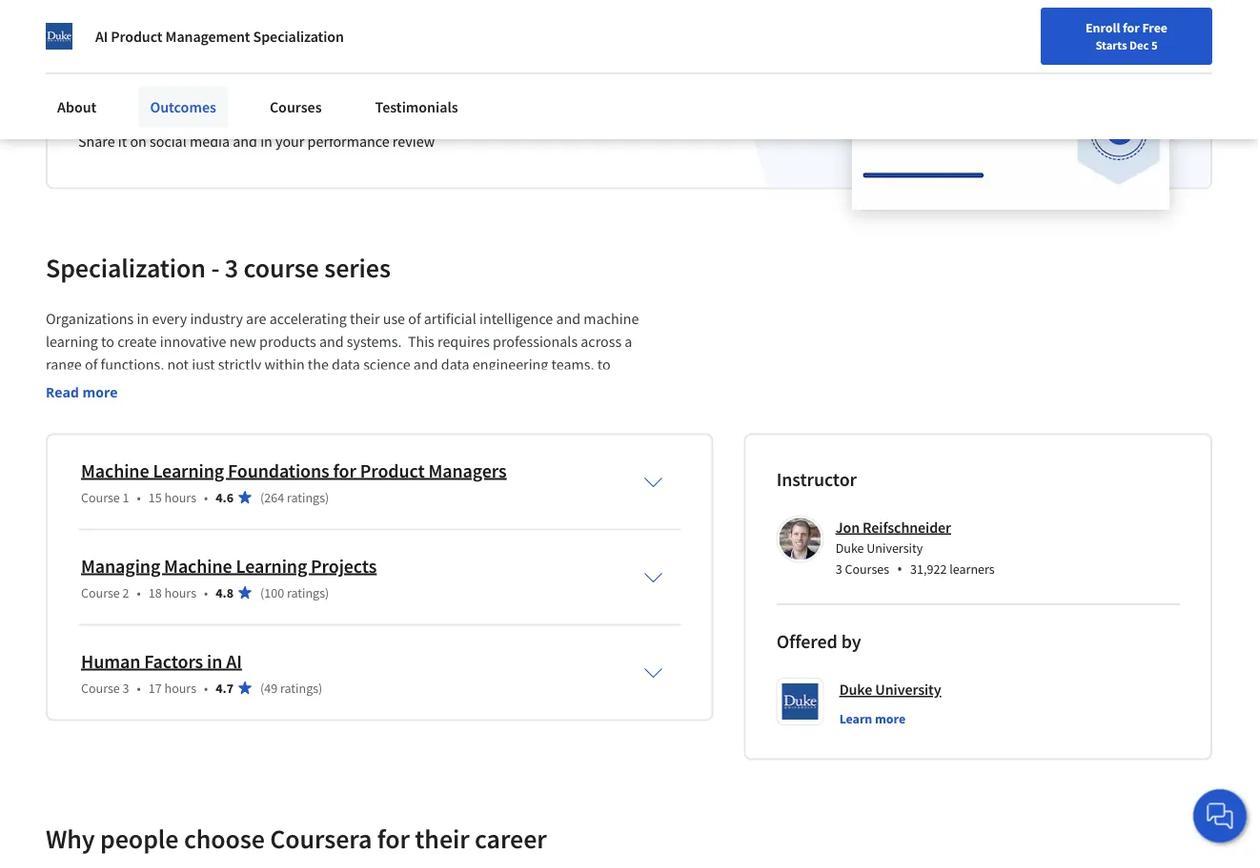 Task type: vqa. For each thing, say whether or not it's contained in the screenshot.
job
no



Task type: locate. For each thing, give the bounding box(es) containing it.
to
[[201, 109, 214, 128], [101, 332, 114, 351], [598, 355, 611, 374], [334, 378, 347, 397], [46, 401, 59, 420]]

in down the linkedin
[[260, 132, 273, 151]]

instructor
[[777, 467, 857, 491]]

of right use
[[408, 309, 421, 328]]

professionals
[[493, 332, 578, 351]]

1 horizontal spatial the
[[391, 378, 412, 397]]

course for machine learning foundations for product managers
[[81, 489, 120, 506]]

menu item
[[894, 19, 1017, 81]]

( 100 ratings )
[[260, 584, 329, 601]]

industry
[[190, 309, 243, 328]]

learn
[[840, 710, 873, 727]]

data
[[332, 355, 360, 374], [441, 355, 470, 374], [492, 378, 521, 397]]

1 horizontal spatial machine
[[164, 554, 232, 578]]

learn more
[[840, 710, 906, 727]]

1 horizontal spatial be
[[260, 378, 276, 397]]

3 course from the top
[[81, 679, 120, 696]]

in up 4.7
[[207, 649, 222, 673]]

of down engineering
[[476, 378, 489, 397]]

linkedin
[[249, 109, 304, 128]]

foundations
[[228, 458, 330, 482]]

3 down jon
[[836, 561, 842, 578]]

be right can
[[260, 378, 276, 397]]

0 vertical spatial the
[[308, 355, 329, 374]]

data down engineering
[[492, 378, 521, 397]]

to inside add this credential to your linkedin profile, resume, or cv share it on social media and in your performance review
[[201, 109, 214, 128]]

0 vertical spatial 3
[[225, 251, 238, 284]]

1 hours from the top
[[165, 489, 196, 506]]

• right 2
[[137, 584, 141, 601]]

0 horizontal spatial on
[[130, 132, 147, 151]]

testimonials link
[[364, 86, 470, 128]]

or
[[410, 109, 424, 128]]

hours right 17
[[165, 679, 196, 696]]

3 right - at the left
[[225, 251, 238, 284]]

( 264 ratings )
[[260, 489, 329, 506]]

learning up 'range'
[[46, 332, 98, 351]]

-
[[211, 251, 220, 284]]

1 horizontal spatial your
[[276, 132, 305, 151]]

intelligence
[[480, 309, 553, 328]]

more right read
[[82, 383, 118, 401]]

course
[[244, 251, 319, 284]]

1 horizontal spatial a
[[625, 332, 633, 351]]

functional
[[258, 401, 323, 420]]

( down 'foundations'
[[260, 489, 264, 506]]

course down human
[[81, 679, 120, 696]]

0 horizontal spatial courses
[[270, 97, 322, 116]]

more down duke university
[[875, 710, 906, 727]]

hours right 18
[[165, 584, 196, 601]]

1 vertical spatial course
[[81, 584, 120, 601]]

2 horizontal spatial data
[[492, 378, 521, 397]]

1 vertical spatial hours
[[165, 584, 196, 601]]

0 vertical spatial ratings
[[287, 489, 325, 506]]

learning
[[46, 332, 98, 351], [446, 401, 499, 420]]

( right 4.8
[[260, 584, 264, 601]]

management
[[165, 27, 250, 46]]

a right the earn
[[136, 58, 150, 91]]

0 horizontal spatial be
[[62, 401, 78, 420]]

ai up the earn
[[95, 27, 108, 46]]

3 left 17
[[123, 679, 129, 696]]

( for foundations
[[260, 489, 264, 506]]

ratings right 49
[[280, 679, 319, 696]]

0 vertical spatial for
[[1123, 19, 1140, 36]]

university
[[867, 540, 923, 557], [876, 680, 942, 699]]

2 hours from the top
[[165, 584, 196, 601]]

the down science at the top of page
[[391, 378, 412, 397]]

add
[[78, 109, 103, 128]]

0 horizontal spatial a
[[136, 58, 150, 91]]

hours for machine
[[165, 584, 196, 601]]

0 vertical spatial learning
[[46, 332, 98, 351]]

0 horizontal spatial 3
[[123, 679, 129, 696]]

be
[[260, 378, 276, 397], [62, 401, 78, 420]]

( right 4.7
[[260, 679, 264, 696]]

and inside add this credential to your linkedin profile, resume, or cv share it on social media and in your performance review
[[233, 132, 257, 151]]

1 course from the top
[[81, 489, 120, 506]]

courses down certificate
[[270, 97, 322, 116]]

earn
[[78, 58, 131, 91]]

machine down language
[[388, 401, 443, 420]]

duke university link
[[840, 678, 942, 701]]

ai inside organizations in every industry are accelerating their use of artificial intelligence and machine learning to create innovative new products and systems.  this requires professionals across a range of functions, not just strictly within the data science and data engineering teams, to understand when and how ai can be applied, to speak the language of data and analytics, and to be capable of working in cross-functional teams on machine learning projects.
[[218, 378, 231, 397]]

0 horizontal spatial the
[[308, 355, 329, 374]]

3 inside jon reifschneider duke university 3 courses • 31,922 learners
[[836, 561, 842, 578]]

in up the create
[[137, 309, 149, 328]]

duke up "learn"
[[840, 680, 873, 699]]

in
[[260, 132, 273, 151], [137, 309, 149, 328], [205, 401, 217, 420], [207, 649, 222, 673]]

) down machine learning foundations for product managers
[[325, 489, 329, 506]]

0 horizontal spatial your
[[217, 109, 246, 128]]

and up projects.
[[524, 378, 548, 397]]

0 vertical spatial course
[[81, 489, 120, 506]]

for
[[1123, 19, 1140, 36], [333, 458, 356, 482]]

can
[[234, 378, 257, 397]]

2 vertical spatial )
[[319, 679, 323, 696]]

duke inside jon reifschneider duke university 3 courses • 31,922 learners
[[836, 540, 864, 557]]

review
[[393, 132, 435, 151]]

0 vertical spatial machine
[[584, 309, 639, 328]]

certificate
[[232, 58, 347, 91]]

1 horizontal spatial on
[[368, 401, 385, 420]]

learning up "15"
[[153, 458, 224, 482]]

0 vertical spatial more
[[82, 383, 118, 401]]

0 vertical spatial a
[[136, 58, 150, 91]]

your down the linkedin
[[276, 132, 305, 151]]

hours for learning
[[165, 489, 196, 506]]

more inside 'button'
[[875, 710, 906, 727]]

1 vertical spatial duke
[[840, 680, 873, 699]]

be down the "understand"
[[62, 401, 78, 420]]

1 horizontal spatial courses
[[845, 561, 890, 578]]

2 vertical spatial ratings
[[280, 679, 319, 696]]

specialization up "organizations"
[[46, 251, 206, 284]]

2 vertical spatial 3
[[123, 679, 129, 696]]

courses
[[270, 97, 322, 116], [845, 561, 890, 578]]

testimonials
[[375, 97, 458, 116]]

hours right "15"
[[165, 489, 196, 506]]

free
[[1143, 19, 1168, 36]]

accelerating
[[270, 309, 347, 328]]

ratings right 100
[[287, 584, 325, 601]]

jon reifschneider duke university 3 courses • 31,922 learners
[[836, 518, 995, 579]]

0 horizontal spatial machine
[[388, 401, 443, 420]]

1 horizontal spatial specialization
[[253, 27, 344, 46]]

hours for factors
[[165, 679, 196, 696]]

jon
[[836, 518, 860, 537]]

human factors in ai link
[[81, 649, 242, 673]]

3
[[225, 251, 238, 284], [836, 561, 842, 578], [123, 679, 129, 696]]

ratings for for
[[287, 489, 325, 506]]

on down speak
[[368, 401, 385, 420]]

language
[[415, 378, 473, 397]]

to up media
[[201, 109, 214, 128]]

1 vertical spatial a
[[625, 332, 633, 351]]

range
[[46, 355, 82, 374]]

0 horizontal spatial more
[[82, 383, 118, 401]]

1
[[123, 489, 129, 506]]

) down projects
[[325, 584, 329, 601]]

49
[[264, 679, 278, 696]]

for down teams
[[333, 458, 356, 482]]

1 ( from the top
[[260, 489, 264, 506]]

university up learn more
[[876, 680, 942, 699]]

0 vertical spatial university
[[867, 540, 923, 557]]

2 vertical spatial (
[[260, 679, 264, 696]]

2 vertical spatial ai
[[226, 649, 242, 673]]

None search field
[[272, 12, 501, 50]]

course 1 • 15 hours •
[[81, 489, 208, 506]]

0 vertical spatial your
[[217, 109, 246, 128]]

• left 17
[[137, 679, 141, 696]]

1 horizontal spatial learning
[[446, 401, 499, 420]]

1 vertical spatial (
[[260, 584, 264, 601]]

0 vertical spatial )
[[325, 489, 329, 506]]

1 vertical spatial )
[[325, 584, 329, 601]]

cross-
[[220, 401, 258, 420]]

on inside add this credential to your linkedin profile, resume, or cv share it on social media and in your performance review
[[130, 132, 147, 151]]

machine up 4.8
[[164, 554, 232, 578]]

1 horizontal spatial machine
[[584, 309, 639, 328]]

0 vertical spatial be
[[260, 378, 276, 397]]

1 vertical spatial your
[[276, 132, 305, 151]]

this
[[106, 109, 130, 128]]

a right "across"
[[625, 332, 633, 351]]

duke university image
[[46, 23, 72, 50]]

ai
[[95, 27, 108, 46], [218, 378, 231, 397], [226, 649, 242, 673]]

courses down jon
[[845, 561, 890, 578]]

1 vertical spatial learning
[[236, 554, 307, 578]]

• left 4.7
[[204, 679, 208, 696]]

and down this
[[414, 355, 438, 374]]

in down how
[[205, 401, 217, 420]]

product up the earn
[[111, 27, 163, 46]]

100
[[264, 584, 284, 601]]

1 horizontal spatial product
[[360, 458, 425, 482]]

ai left can
[[218, 378, 231, 397]]

ai up 4.7
[[226, 649, 242, 673]]

product left managers
[[360, 458, 425, 482]]

across
[[581, 332, 622, 351]]

2 horizontal spatial 3
[[836, 561, 842, 578]]

earn a career certificate
[[78, 58, 347, 91]]

duke
[[836, 540, 864, 557], [840, 680, 873, 699]]

1 vertical spatial more
[[875, 710, 906, 727]]

1 vertical spatial courses
[[845, 561, 890, 578]]

ratings
[[287, 489, 325, 506], [287, 584, 325, 601], [280, 679, 319, 696]]

1 horizontal spatial learning
[[236, 554, 307, 578]]

•
[[137, 489, 141, 506], [204, 489, 208, 506], [897, 559, 903, 579], [137, 584, 141, 601], [204, 584, 208, 601], [137, 679, 141, 696], [204, 679, 208, 696]]

the up applied,
[[308, 355, 329, 374]]

0 vertical spatial hours
[[165, 489, 196, 506]]

) right 49
[[319, 679, 323, 696]]

more inside button
[[82, 383, 118, 401]]

1 vertical spatial machine
[[388, 401, 443, 420]]

0 horizontal spatial data
[[332, 355, 360, 374]]

series
[[324, 251, 391, 284]]

human factors in ai
[[81, 649, 242, 673]]

0 vertical spatial duke
[[836, 540, 864, 557]]

learning up 100
[[236, 554, 307, 578]]

machine up "across"
[[584, 309, 639, 328]]

• left 31,922
[[897, 559, 903, 579]]

1 vertical spatial for
[[333, 458, 356, 482]]

managing machine learning projects
[[81, 554, 377, 578]]

0 horizontal spatial machine
[[81, 458, 149, 482]]

2 vertical spatial course
[[81, 679, 120, 696]]

1 vertical spatial on
[[368, 401, 385, 420]]

it
[[118, 132, 127, 151]]

duke university
[[840, 680, 942, 699]]

functions,
[[101, 355, 164, 374]]

learning down language
[[446, 401, 499, 420]]

analytics,
[[551, 378, 612, 397]]

1 vertical spatial 3
[[836, 561, 842, 578]]

1 vertical spatial ai
[[218, 378, 231, 397]]

1 vertical spatial be
[[62, 401, 78, 420]]

to up teams
[[334, 378, 347, 397]]

not
[[167, 355, 189, 374]]

31,922
[[911, 561, 947, 578]]

machine
[[81, 458, 149, 482], [164, 554, 232, 578]]

their
[[350, 309, 380, 328]]

0 vertical spatial product
[[111, 27, 163, 46]]

share
[[78, 132, 115, 151]]

on
[[130, 132, 147, 151], [368, 401, 385, 420]]

show notifications image
[[1037, 24, 1060, 47]]

0 vertical spatial learning
[[153, 458, 224, 482]]

course left 2
[[81, 584, 120, 601]]

your up media
[[217, 109, 246, 128]]

)
[[325, 489, 329, 506], [325, 584, 329, 601], [319, 679, 323, 696]]

1 horizontal spatial for
[[1123, 19, 1140, 36]]

) for ai
[[319, 679, 323, 696]]

0 vertical spatial (
[[260, 489, 264, 506]]

and right media
[[233, 132, 257, 151]]

1 vertical spatial ratings
[[287, 584, 325, 601]]

more for learn more
[[875, 710, 906, 727]]

course for managing machine learning projects
[[81, 584, 120, 601]]

speak
[[350, 378, 388, 397]]

machine up 1
[[81, 458, 149, 482]]

1 vertical spatial specialization
[[46, 251, 206, 284]]

0 horizontal spatial product
[[111, 27, 163, 46]]

of down when
[[134, 401, 147, 420]]

duke down jon
[[836, 540, 864, 557]]

2 ( from the top
[[260, 584, 264, 601]]

course left 1
[[81, 489, 120, 506]]

for up dec
[[1123, 19, 1140, 36]]

2 course from the top
[[81, 584, 120, 601]]

about link
[[46, 86, 108, 128]]

specialization up certificate
[[253, 27, 344, 46]]

3 hours from the top
[[165, 679, 196, 696]]

machine
[[584, 309, 639, 328], [388, 401, 443, 420]]

university down jon reifschneider link
[[867, 540, 923, 557]]

data up speak
[[332, 355, 360, 374]]

specialization
[[253, 27, 344, 46], [46, 251, 206, 284]]

course for human factors in ai
[[81, 679, 120, 696]]

(
[[260, 489, 264, 506], [260, 584, 264, 601], [260, 679, 264, 696]]

reifschneider
[[863, 518, 952, 537]]

social
[[150, 132, 187, 151]]

0 vertical spatial on
[[130, 132, 147, 151]]

ratings down machine learning foundations for product managers
[[287, 489, 325, 506]]

1 horizontal spatial more
[[875, 710, 906, 727]]

on right it
[[130, 132, 147, 151]]

for inside enroll for free starts dec 5
[[1123, 19, 1140, 36]]

0 horizontal spatial learning
[[46, 332, 98, 351]]

your
[[217, 109, 246, 128], [276, 132, 305, 151]]

2 vertical spatial hours
[[165, 679, 196, 696]]

data down requires
[[441, 355, 470, 374]]

3 ( from the top
[[260, 679, 264, 696]]



Task type: describe. For each thing, give the bounding box(es) containing it.
course 3 • 17 hours •
[[81, 679, 208, 696]]

0 horizontal spatial specialization
[[46, 251, 206, 284]]

projects.
[[502, 401, 557, 420]]

organizations
[[46, 309, 134, 328]]

projects
[[311, 554, 377, 578]]

0 vertical spatial courses
[[270, 97, 322, 116]]

) for for
[[325, 489, 329, 506]]

new
[[229, 332, 256, 351]]

starts
[[1096, 37, 1127, 52]]

4.8
[[216, 584, 234, 601]]

capable
[[81, 401, 131, 420]]

working
[[150, 401, 202, 420]]

18
[[149, 584, 162, 601]]

resume,
[[356, 109, 407, 128]]

read more button
[[46, 382, 118, 402]]

0 horizontal spatial for
[[333, 458, 356, 482]]

how
[[188, 378, 215, 397]]

in inside add this credential to your linkedin profile, resume, or cv share it on social media and in your performance review
[[260, 132, 273, 151]]

and right analytics,
[[615, 378, 640, 397]]

specialization - 3 course series
[[46, 251, 391, 284]]

applied,
[[279, 378, 331, 397]]

more for read more
[[82, 383, 118, 401]]

enroll
[[1086, 19, 1121, 36]]

4.6
[[216, 489, 234, 506]]

offered by
[[777, 630, 861, 653]]

jon reifschneider image
[[780, 518, 822, 560]]

2
[[123, 584, 129, 601]]

managing
[[81, 554, 160, 578]]

( for in
[[260, 679, 264, 696]]

1 horizontal spatial 3
[[225, 251, 238, 284]]

this
[[408, 332, 435, 351]]

every
[[152, 309, 187, 328]]

use
[[383, 309, 405, 328]]

to down "organizations"
[[101, 332, 114, 351]]

• left 4.6
[[204, 489, 208, 506]]

are
[[246, 309, 266, 328]]

learners
[[950, 561, 995, 578]]

machine learning foundations for product managers
[[81, 458, 507, 482]]

• left 4.8
[[204, 584, 208, 601]]

1 vertical spatial machine
[[164, 554, 232, 578]]

1 vertical spatial the
[[391, 378, 412, 397]]

4.7
[[216, 679, 234, 696]]

15
[[149, 489, 162, 506]]

university inside jon reifschneider duke university 3 courses • 31,922 learners
[[867, 540, 923, 557]]

courses link
[[258, 86, 333, 128]]

add this credential to your linkedin profile, resume, or cv share it on social media and in your performance review
[[78, 109, 443, 151]]

0 vertical spatial specialization
[[253, 27, 344, 46]]

1 vertical spatial learning
[[446, 401, 499, 420]]

media
[[190, 132, 230, 151]]

0 vertical spatial machine
[[81, 458, 149, 482]]

to down the "understand"
[[46, 401, 59, 420]]

learn more button
[[840, 709, 906, 728]]

ai product management specialization
[[95, 27, 344, 46]]

managing machine learning projects link
[[81, 554, 377, 578]]

credential
[[133, 109, 198, 128]]

0 horizontal spatial learning
[[153, 458, 224, 482]]

to down "across"
[[598, 355, 611, 374]]

17
[[149, 679, 162, 696]]

• inside jon reifschneider duke university 3 courses • 31,922 learners
[[897, 559, 903, 579]]

and up working
[[160, 378, 185, 397]]

strictly
[[218, 355, 261, 374]]

jon reifschneider link
[[836, 518, 952, 537]]

( for learning
[[260, 584, 264, 601]]

teams,
[[552, 355, 595, 374]]

1 vertical spatial product
[[360, 458, 425, 482]]

courses inside jon reifschneider duke university 3 courses • 31,922 learners
[[845, 561, 890, 578]]

ratings for projects
[[287, 584, 325, 601]]

of up the "understand"
[[85, 355, 98, 374]]

a inside organizations in every industry are accelerating their use of artificial intelligence and machine learning to create innovative new products and systems.  this requires professionals across a range of functions, not just strictly within the data science and data engineering teams, to understand when and how ai can be applied, to speak the language of data and analytics, and to be capable of working in cross-functional teams on machine learning projects.
[[625, 332, 633, 351]]

career
[[155, 58, 227, 91]]

0 vertical spatial ai
[[95, 27, 108, 46]]

human
[[81, 649, 140, 673]]

coursera image
[[23, 15, 144, 46]]

science
[[363, 355, 411, 374]]

when
[[122, 378, 157, 397]]

ratings for ai
[[280, 679, 319, 696]]

( 49 ratings )
[[260, 679, 323, 696]]

coursera career certificate image
[[852, 5, 1170, 209]]

understand
[[46, 378, 119, 397]]

chat with us image
[[1205, 801, 1236, 831]]

by
[[842, 630, 861, 653]]

teams
[[326, 401, 365, 420]]

artificial
[[424, 309, 476, 328]]

dec
[[1130, 37, 1149, 52]]

within
[[264, 355, 305, 374]]

organizations in every industry are accelerating their use of artificial intelligence and machine learning to create innovative new products and systems.  this requires professionals across a range of functions, not just strictly within the data science and data engineering teams, to understand when and how ai can be applied, to speak the language of data and analytics, and to be capable of working in cross-functional teams on machine learning projects.
[[46, 309, 643, 420]]

products
[[259, 332, 316, 351]]

1 horizontal spatial data
[[441, 355, 470, 374]]

read
[[46, 383, 79, 401]]

cv
[[427, 109, 443, 128]]

read more
[[46, 383, 118, 401]]

outcomes link
[[139, 86, 228, 128]]

performance
[[308, 132, 390, 151]]

and down accelerating at top
[[319, 332, 344, 351]]

profile,
[[307, 109, 353, 128]]

enroll for free starts dec 5
[[1086, 19, 1168, 52]]

and up professionals
[[556, 309, 581, 328]]

• right 1
[[137, 489, 141, 506]]

managers
[[429, 458, 507, 482]]

on inside organizations in every industry are accelerating their use of artificial intelligence and machine learning to create innovative new products and systems.  this requires professionals across a range of functions, not just strictly within the data science and data engineering teams, to understand when and how ai can be applied, to speak the language of data and analytics, and to be capable of working in cross-functional teams on machine learning projects.
[[368, 401, 385, 420]]

engineering
[[473, 355, 549, 374]]

1 vertical spatial university
[[876, 680, 942, 699]]

5
[[1152, 37, 1158, 52]]

factors
[[144, 649, 203, 673]]

) for projects
[[325, 584, 329, 601]]

offered
[[777, 630, 838, 653]]



